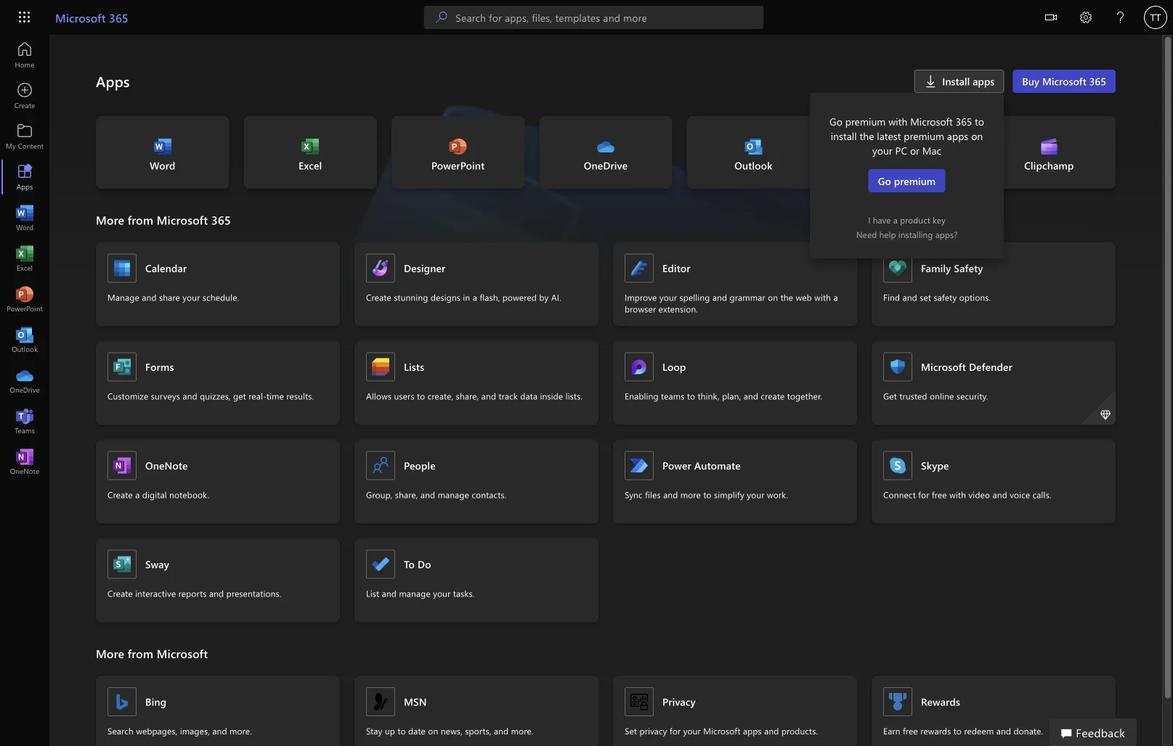 Task type: describe. For each thing, give the bounding box(es) containing it.
msn
[[404, 696, 427, 709]]

365 inside microsoft 365 banner
[[109, 9, 128, 25]]

buy
[[1023, 74, 1040, 88]]

automate
[[695, 459, 741, 473]]

microsoft inside banner
[[55, 9, 106, 25]]

excel image
[[17, 251, 32, 266]]

and left donate.
[[997, 726, 1012, 738]]

flash,
[[480, 292, 500, 303]]

outlook
[[735, 159, 773, 172]]

grammar
[[730, 292, 766, 303]]

your right share
[[183, 292, 200, 303]]

search webpages, images, and more.
[[108, 726, 252, 738]]

to right users
[[417, 391, 425, 402]]

go for go premium with microsoft 365 to install the latest premium apps on your pc or mac
[[830, 114, 843, 128]]

requires a microsoft 365 subscription image
[[1100, 409, 1112, 421]]

i have a product key link
[[857, 214, 958, 226]]

set
[[625, 726, 637, 738]]

interactive
[[135, 588, 176, 600]]

forms
[[145, 360, 174, 374]]

schedule.
[[203, 292, 239, 303]]

tt button
[[1139, 0, 1174, 35]]

powerpoint image
[[17, 292, 32, 307]]

powered
[[503, 292, 537, 303]]

extension.
[[659, 303, 698, 315]]

by
[[539, 292, 549, 303]]

microsoft inside button
[[1043, 74, 1087, 88]]

loop
[[663, 360, 686, 374]]

help
[[880, 229, 896, 241]]

microsoft up bing
[[157, 646, 208, 662]]

rewards
[[921, 696, 961, 709]]

to do
[[404, 558, 431, 572]]

do
[[418, 558, 431, 572]]

more from microsoft
[[96, 646, 208, 662]]

from for more from microsoft 365
[[128, 212, 153, 228]]

results.
[[287, 391, 314, 402]]

find and set safety options.
[[884, 292, 991, 303]]

outlook. email, schedule, and set tasks.. element
[[687, 116, 820, 189]]

together.
[[787, 391, 823, 402]]

premium for go premium with microsoft 365 to install the latest premium apps on your pc or mac
[[846, 114, 886, 128]]

sync
[[625, 489, 643, 501]]

calls.
[[1033, 489, 1052, 501]]

 button
[[1034, 0, 1069, 37]]

outlook link
[[687, 116, 820, 189]]

pc
[[896, 144, 908, 157]]

get
[[233, 391, 246, 402]]

create for onenote
[[108, 489, 133, 501]]

get trusted online security.
[[884, 391, 989, 402]]

key
[[933, 214, 946, 226]]

powerpoint link
[[392, 116, 525, 189]]

privacy
[[640, 726, 667, 738]]

excel
[[299, 159, 322, 172]]

online
[[930, 391, 954, 402]]

list and manage your tasks.
[[366, 588, 475, 600]]

family
[[921, 262, 951, 275]]

0 horizontal spatial on
[[428, 726, 438, 738]]

users
[[394, 391, 415, 402]]

a left digital in the left of the page
[[135, 489, 140, 501]]

install
[[831, 129, 857, 142]]

designer
[[404, 262, 446, 275]]

powerpoint. easily make presentations.. element
[[392, 116, 525, 189]]

presentations.
[[226, 588, 282, 600]]

real-
[[249, 391, 267, 402]]

apps?
[[936, 229, 958, 241]]

voice
[[1010, 489, 1031, 501]]

redeem
[[965, 726, 994, 738]]

connect for free with video and voice calls.
[[884, 489, 1052, 501]]

quizzes,
[[200, 391, 231, 402]]

donate.
[[1014, 726, 1044, 738]]

in
[[463, 292, 470, 303]]

and right files
[[663, 489, 678, 501]]

products.
[[782, 726, 818, 738]]

lists.
[[566, 391, 583, 402]]

more from microsoft 365
[[96, 212, 231, 228]]

go premium
[[878, 174, 936, 187]]

excel. budget, plan, and calculate.. element
[[244, 116, 377, 189]]

safety
[[934, 292, 957, 303]]

word link
[[96, 116, 229, 189]]

digital
[[142, 489, 167, 501]]

customize surveys and quizzes, get real-time results.
[[108, 391, 314, 402]]

improve your spelling and grammar on the web with a browser extension.
[[625, 292, 838, 315]]

on inside improve your spelling and grammar on the web with a browser extension.
[[768, 292, 778, 303]]

product
[[900, 214, 931, 226]]

0 horizontal spatial apps
[[743, 726, 762, 738]]

and right images,
[[212, 726, 227, 738]]

a inside i have a product key need help installing apps?
[[894, 214, 898, 226]]

clipchamp. make and edit videos.. element
[[983, 116, 1116, 189]]

1 horizontal spatial for
[[919, 489, 930, 501]]

onedrive link
[[539, 116, 673, 189]]

buy microsoft 365
[[1023, 74, 1107, 88]]

enabling
[[625, 391, 659, 402]]

i
[[868, 214, 871, 226]]

clipchamp link
[[983, 116, 1116, 189]]

set privacy for your microsoft apps and products.
[[625, 726, 818, 738]]

ai.
[[551, 292, 562, 303]]

365 inside go premium with microsoft 365 to install the latest premium apps on your pc or mac
[[956, 114, 972, 128]]

news,
[[441, 726, 463, 738]]

powerpoint
[[432, 159, 485, 172]]

set
[[920, 292, 932, 303]]

to inside go premium with microsoft 365 to install the latest premium apps on your pc or mac
[[975, 114, 985, 128]]

time
[[267, 391, 284, 402]]

2 horizontal spatial with
[[950, 489, 966, 501]]

calendar
[[145, 262, 187, 275]]

and right plan,
[[744, 391, 759, 402]]

earn free rewards to redeem and donate.
[[884, 726, 1044, 738]]

safety
[[954, 262, 984, 275]]

1 vertical spatial share,
[[395, 489, 418, 501]]

stay up to date on news, sports, and more.
[[366, 726, 534, 738]]

stunning
[[394, 292, 428, 303]]

enabling teams to think, plan, and create together.
[[625, 391, 823, 402]]

need help installing apps? link
[[845, 229, 970, 241]]

create stunning designs in a flash, powered by ai.
[[366, 292, 562, 303]]

share
[[159, 292, 180, 303]]

1 vertical spatial premium
[[904, 129, 945, 142]]

microsoft defender
[[921, 360, 1013, 374]]

0 vertical spatial free
[[932, 489, 947, 501]]



Task type: vqa. For each thing, say whether or not it's contained in the screenshot.


Task type: locate. For each thing, give the bounding box(es) containing it.
power
[[663, 459, 692, 473]]

premium inside go premium button
[[894, 174, 936, 187]]

sync files and more to simplify your work.
[[625, 489, 789, 501]]

the inside improve your spelling and grammar on the web with a browser extension.
[[781, 292, 794, 303]]

installing
[[899, 229, 933, 241]]

create left digital in the left of the page
[[108, 489, 133, 501]]

bing
[[145, 696, 167, 709]]

teams. meet, share, and chat.. element
[[835, 116, 968, 189]]

earn
[[884, 726, 901, 738]]

with left video
[[950, 489, 966, 501]]

the left web
[[781, 292, 794, 303]]

premium up mac
[[904, 129, 945, 142]]

feedback button
[[1050, 719, 1137, 747]]

need
[[856, 229, 877, 241]]

onedrive. safely store files, photos, and more.. element
[[539, 116, 673, 189]]

home image
[[17, 48, 32, 62]]

have
[[873, 214, 891, 226]]

track
[[499, 391, 518, 402]]

0 horizontal spatial free
[[903, 726, 918, 738]]

apps inside install apps button
[[973, 74, 995, 88]]

on right date
[[428, 726, 438, 738]]

go premium button
[[869, 169, 946, 193]]

onedrive image
[[17, 373, 32, 388]]

1 horizontal spatial on
[[768, 292, 778, 303]]

up
[[385, 726, 395, 738]]

0 vertical spatial with
[[889, 114, 908, 128]]

apps
[[96, 72, 130, 91]]

go up the install
[[830, 114, 843, 128]]

2 horizontal spatial on
[[972, 129, 983, 142]]

0 vertical spatial the
[[860, 129, 874, 142]]

1 horizontal spatial more.
[[511, 726, 534, 738]]

and left products. in the right bottom of the page
[[765, 726, 779, 738]]

teams
[[661, 391, 685, 402]]

0 horizontal spatial more.
[[230, 726, 252, 738]]

and right the list
[[382, 588, 397, 600]]

power automate
[[663, 459, 741, 473]]

group, share, and manage contacts.
[[366, 489, 507, 501]]

a right have
[[894, 214, 898, 226]]

premium down teams
[[894, 174, 936, 187]]

0 vertical spatial apps
[[973, 74, 995, 88]]

microsoft right privacy
[[704, 726, 741, 738]]

microsoft up calendar
[[157, 212, 208, 228]]

for right privacy
[[670, 726, 681, 738]]

1 vertical spatial apps
[[947, 129, 969, 142]]

and left voice
[[993, 489, 1008, 501]]

to right up
[[398, 726, 406, 738]]

1 horizontal spatial free
[[932, 489, 947, 501]]

notebook.
[[169, 489, 210, 501]]

microsoft inside go premium with microsoft 365 to install the latest premium apps on your pc or mac
[[911, 114, 953, 128]]

and right the spelling
[[713, 292, 727, 303]]

more for more from microsoft 365
[[96, 212, 124, 228]]

on down install apps
[[972, 129, 983, 142]]

to left redeem
[[954, 726, 962, 738]]

1 vertical spatial go
[[878, 174, 891, 187]]

manage left contacts.
[[438, 489, 469, 501]]

1 vertical spatial more
[[96, 646, 124, 662]]

go for go premium
[[878, 174, 891, 187]]

your inside go premium with microsoft 365 to install the latest premium apps on your pc or mac
[[873, 144, 893, 157]]

teams image
[[17, 414, 32, 429]]

latest
[[877, 129, 901, 142]]

to
[[975, 114, 985, 128], [417, 391, 425, 402], [687, 391, 695, 402], [704, 489, 712, 501], [398, 726, 406, 738], [954, 726, 962, 738]]

1 horizontal spatial apps
[[947, 129, 969, 142]]

get
[[884, 391, 897, 402]]

0 vertical spatial more
[[96, 212, 124, 228]]

0 horizontal spatial manage
[[399, 588, 431, 600]]

improve
[[625, 292, 657, 303]]

0 vertical spatial create
[[366, 292, 392, 303]]

2 vertical spatial premium
[[894, 174, 936, 187]]

0 vertical spatial from
[[128, 212, 153, 228]]

microsoft up online at the bottom of page
[[921, 360, 966, 374]]

outlook image
[[17, 333, 32, 347]]

the left latest
[[860, 129, 874, 142]]

0 horizontal spatial for
[[670, 726, 681, 738]]

customize
[[108, 391, 148, 402]]

apps
[[973, 74, 995, 88], [947, 129, 969, 142], [743, 726, 762, 738]]

word
[[150, 159, 175, 172]]

find
[[884, 292, 900, 303]]

1 from from the top
[[128, 212, 153, 228]]

trusted
[[900, 391, 928, 402]]

more. right 'sports,'
[[511, 726, 534, 738]]

microsoft 365 banner
[[0, 0, 1174, 37]]

defender
[[969, 360, 1013, 374]]

and right reports
[[209, 588, 224, 600]]

data
[[520, 391, 538, 402]]

2 from from the top
[[128, 646, 153, 662]]

dialog containing go premium with microsoft 365 to install the latest premium apps on your pc or mac
[[810, 93, 1004, 259]]

your inside improve your spelling and grammar on the web with a browser extension.
[[660, 292, 677, 303]]

share, right create,
[[456, 391, 479, 402]]

a right 'in'
[[473, 292, 477, 303]]

create left stunning
[[366, 292, 392, 303]]

and right 'sports,'
[[494, 726, 509, 738]]

2 vertical spatial on
[[428, 726, 438, 738]]

buy microsoft 365 button
[[1013, 70, 1116, 93]]

mac
[[923, 144, 942, 157]]

list
[[366, 588, 379, 600]]

tasks.
[[453, 588, 475, 600]]

free down skype at the bottom of the page
[[932, 489, 947, 501]]

designs
[[431, 292, 461, 303]]

1 more from the top
[[96, 212, 124, 228]]

None search field
[[424, 6, 764, 29]]

create
[[761, 391, 785, 402]]

365 inside buy microsoft 365 button
[[1090, 74, 1107, 88]]

on inside go premium with microsoft 365 to install the latest premium apps on your pc or mac
[[972, 129, 983, 142]]

install apps
[[943, 74, 995, 88]]

premium up the install
[[846, 114, 886, 128]]

manage down to do
[[399, 588, 431, 600]]

i have a product key need help installing apps?
[[856, 214, 958, 241]]

0 vertical spatial go
[[830, 114, 843, 128]]

go inside button
[[878, 174, 891, 187]]

go premium with microsoft 365 to install the latest premium apps on your pc or mac
[[830, 114, 985, 157]]

the inside go premium with microsoft 365 to install the latest premium apps on your pc or mac
[[860, 129, 874, 142]]

group,
[[366, 489, 393, 501]]

your left work.
[[747, 489, 765, 501]]

Search box. Suggestions appear as you type. search field
[[456, 6, 764, 29]]

with inside go premium with microsoft 365 to install the latest premium apps on your pc or mac
[[889, 114, 908, 128]]

allows
[[366, 391, 392, 402]]

apps right install
[[973, 74, 995, 88]]

1 horizontal spatial the
[[860, 129, 874, 142]]

go down teams
[[878, 174, 891, 187]]

go inside go premium with microsoft 365 to install the latest premium apps on your pc or mac
[[830, 114, 843, 128]]

a right web
[[834, 292, 838, 303]]

1 vertical spatial from
[[128, 646, 153, 662]]

and left set
[[903, 292, 918, 303]]

0 horizontal spatial go
[[830, 114, 843, 128]]

2 vertical spatial apps
[[743, 726, 762, 738]]

share, right group,
[[395, 489, 418, 501]]

webpages,
[[136, 726, 178, 738]]

security.
[[957, 391, 989, 402]]

from for more from microsoft
[[128, 646, 153, 662]]

2 horizontal spatial apps
[[973, 74, 995, 88]]

video
[[969, 489, 990, 501]]

onedrive
[[584, 159, 628, 172]]

more
[[96, 212, 124, 228], [96, 646, 124, 662]]

to right more
[[704, 489, 712, 501]]

with right web
[[815, 292, 831, 303]]

navigation
[[0, 35, 49, 482]]

to down install apps
[[975, 114, 985, 128]]

1 horizontal spatial go
[[878, 174, 891, 187]]

word image
[[17, 211, 32, 225]]

think,
[[698, 391, 720, 402]]

more for more from microsoft
[[96, 646, 124, 662]]

create for sway
[[108, 588, 133, 600]]

for right the connect
[[919, 489, 930, 501]]

microsoft up the apps
[[55, 9, 106, 25]]

1 horizontal spatial manage
[[438, 489, 469, 501]]

0 vertical spatial share,
[[456, 391, 479, 402]]

2 vertical spatial create
[[108, 588, 133, 600]]

more. right images,
[[230, 726, 252, 738]]

microsoft right buy
[[1043, 74, 1087, 88]]

1 vertical spatial create
[[108, 489, 133, 501]]

from up bing
[[128, 646, 153, 662]]

and left share
[[142, 292, 157, 303]]

people
[[404, 459, 436, 473]]

feedback
[[1076, 725, 1126, 741]]

0 vertical spatial on
[[972, 129, 983, 142]]

0 vertical spatial for
[[919, 489, 930, 501]]

apps down install apps button
[[947, 129, 969, 142]]

and right surveys
[[183, 391, 197, 402]]

create left "interactive"
[[108, 588, 133, 600]]

stay
[[366, 726, 383, 738]]

0 vertical spatial premium
[[846, 114, 886, 128]]

word. write, share, and make real time edits.. element
[[96, 116, 229, 189]]

onenote
[[145, 459, 188, 473]]

1 vertical spatial with
[[815, 292, 831, 303]]

manage
[[108, 292, 139, 303]]

a inside improve your spelling and grammar on the web with a browser extension.
[[834, 292, 838, 303]]

apps image
[[17, 170, 32, 185]]

from up calendar
[[128, 212, 153, 228]]

1 vertical spatial free
[[903, 726, 918, 738]]

apps left products. in the right bottom of the page
[[743, 726, 762, 738]]

excel link
[[244, 116, 377, 189]]

0 horizontal spatial share,
[[395, 489, 418, 501]]

1 more. from the left
[[230, 726, 252, 738]]

reports
[[178, 588, 207, 600]]

surveys
[[151, 391, 180, 402]]

create for designer
[[366, 292, 392, 303]]

onenote image
[[17, 455, 32, 469]]

1 vertical spatial the
[[781, 292, 794, 303]]

1 vertical spatial for
[[670, 726, 681, 738]]

spelling
[[680, 292, 710, 303]]

apps inside go premium with microsoft 365 to install the latest premium apps on your pc or mac
[[947, 129, 969, 142]]

and inside improve your spelling and grammar on the web with a browser extension.
[[713, 292, 727, 303]]

2 more from the top
[[96, 646, 124, 662]]

and left track
[[482, 391, 496, 402]]

1 horizontal spatial with
[[889, 114, 908, 128]]

family safety
[[921, 262, 984, 275]]

0 vertical spatial manage
[[438, 489, 469, 501]]

2 vertical spatial with
[[950, 489, 966, 501]]

work.
[[767, 489, 789, 501]]

manage
[[438, 489, 469, 501], [399, 588, 431, 600]]

1 vertical spatial on
[[768, 292, 778, 303]]

premium for go premium
[[894, 174, 936, 187]]

date
[[408, 726, 426, 738]]

0 horizontal spatial with
[[815, 292, 831, 303]]

my content image
[[17, 129, 32, 144]]

to left think,
[[687, 391, 695, 402]]

with up latest
[[889, 114, 908, 128]]

create image
[[17, 89, 32, 103]]

and down people on the left bottom of page
[[421, 489, 435, 501]]

your left tasks. at the left of page
[[433, 588, 451, 600]]

microsoft up mac
[[911, 114, 953, 128]]

your left the spelling
[[660, 292, 677, 303]]

privacy
[[663, 696, 696, 709]]

with inside improve your spelling and grammar on the web with a browser extension.
[[815, 292, 831, 303]]

your down latest
[[873, 144, 893, 157]]

0 horizontal spatial the
[[781, 292, 794, 303]]

from
[[128, 212, 153, 228], [128, 646, 153, 662]]

1 horizontal spatial share,
[[456, 391, 479, 402]]

rewards
[[921, 726, 951, 738]]

sway
[[145, 558, 169, 572]]

web
[[796, 292, 812, 303]]

1 vertical spatial manage
[[399, 588, 431, 600]]

2 more. from the left
[[511, 726, 534, 738]]

free
[[932, 489, 947, 501], [903, 726, 918, 738]]

your down the privacy
[[683, 726, 701, 738]]

teams
[[887, 159, 916, 172]]

dialog
[[810, 93, 1004, 259]]


[[1046, 12, 1057, 23]]

simplify
[[714, 489, 745, 501]]

browser
[[625, 303, 656, 315]]

free right "earn"
[[903, 726, 918, 738]]

on right grammar
[[768, 292, 778, 303]]



